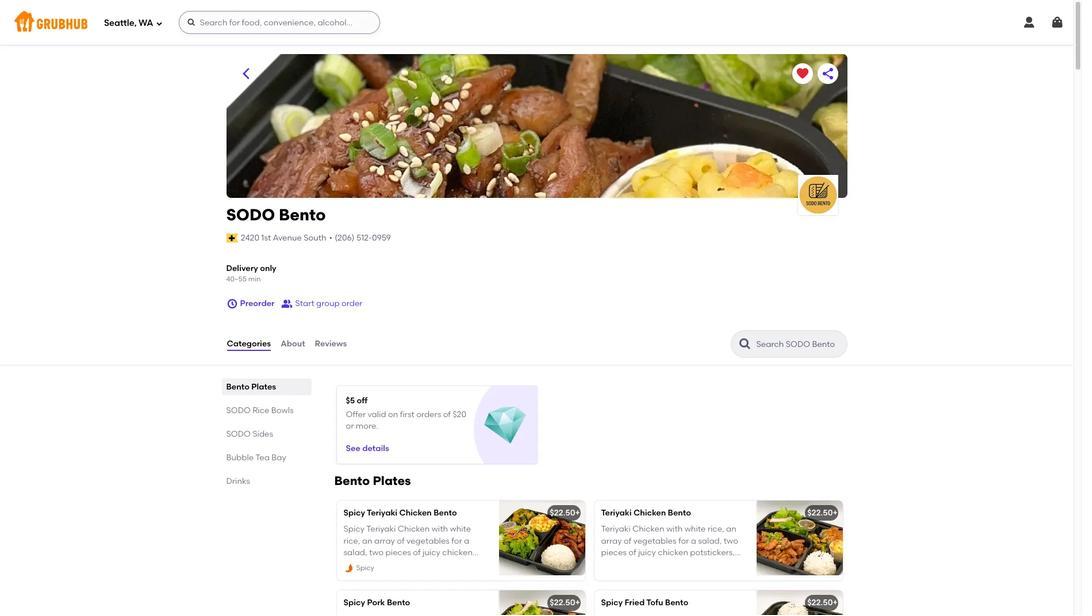 Task type: locate. For each thing, give the bounding box(es) containing it.
chicken
[[400, 508, 432, 518], [634, 508, 666, 518]]

512-
[[357, 233, 372, 243]]

1 horizontal spatial svg image
[[1023, 16, 1037, 29]]

bowls
[[271, 406, 294, 415]]

spicy
[[344, 508, 365, 518], [356, 564, 374, 572], [344, 598, 365, 608], [602, 598, 623, 608]]

0 horizontal spatial plates
[[252, 382, 276, 392]]

avenue
[[273, 233, 302, 243]]

or
[[346, 421, 354, 431]]

bento plates
[[226, 382, 276, 392], [335, 473, 411, 488]]

wa
[[139, 18, 153, 28]]

1 horizontal spatial svg image
[[226, 298, 238, 310]]

2 vertical spatial sodo
[[226, 429, 251, 439]]

min
[[248, 275, 261, 283]]

bento
[[279, 205, 326, 224], [226, 382, 250, 392], [335, 473, 370, 488], [434, 508, 457, 518], [668, 508, 692, 518], [387, 598, 410, 608], [666, 598, 689, 608]]

• (206) 512-0959
[[329, 233, 391, 243]]

$22.50 + for teriyaki chicken bento image
[[808, 508, 838, 518]]

reviews
[[315, 339, 347, 349]]

0 vertical spatial svg image
[[156, 20, 163, 27]]

only
[[260, 263, 277, 273]]

offer
[[346, 409, 366, 419]]

drinks tab
[[226, 475, 307, 487]]

bento plates down see details button
[[335, 473, 411, 488]]

seattle,
[[104, 18, 137, 28]]

order
[[342, 298, 363, 308]]

0 horizontal spatial chicken
[[400, 508, 432, 518]]

sodo up the 2420
[[226, 205, 275, 224]]

0 vertical spatial plates
[[252, 382, 276, 392]]

group
[[316, 298, 340, 308]]

plates
[[252, 382, 276, 392], [373, 473, 411, 488]]

spicy for spicy fried tofu bento
[[602, 598, 623, 608]]

of
[[443, 409, 451, 419]]

preorder button
[[226, 293, 275, 314]]

sodo for sodo rice bowls
[[226, 406, 251, 415]]

1 sodo from the top
[[226, 205, 275, 224]]

search icon image
[[738, 337, 752, 351]]

spicy for spicy teriyaki chicken bento
[[344, 508, 365, 518]]

teriyaki
[[367, 508, 398, 518], [602, 508, 632, 518]]

$20
[[453, 409, 467, 419]]

$22.50 for the spicy fried tofu bento image
[[808, 598, 833, 608]]

1 vertical spatial svg image
[[226, 298, 238, 310]]

details
[[363, 444, 389, 454]]

$22.50 for spicy teriyaki chicken bento 'image'
[[550, 508, 576, 518]]

1 chicken from the left
[[400, 508, 432, 518]]

saved restaurant button
[[793, 63, 813, 84]]

plates up spicy teriyaki chicken bento
[[373, 473, 411, 488]]

Search for food, convenience, alcohol... search field
[[179, 11, 380, 34]]

about
[[281, 339, 305, 349]]

2 chicken from the left
[[634, 508, 666, 518]]

reviews button
[[314, 323, 348, 365]]

sodo for sodo bento
[[226, 205, 275, 224]]

0 horizontal spatial svg image
[[156, 20, 163, 27]]

svg image right wa
[[156, 20, 163, 27]]

south
[[304, 233, 327, 243]]

+
[[576, 508, 580, 518], [833, 508, 838, 518], [576, 598, 580, 608], [833, 598, 838, 608]]

svg image left preorder
[[226, 298, 238, 310]]

$22.50
[[550, 508, 576, 518], [808, 508, 833, 518], [550, 598, 576, 608], [808, 598, 833, 608]]

sodo bento
[[226, 205, 326, 224]]

spicy right the spicy image
[[356, 564, 374, 572]]

1 vertical spatial sodo
[[226, 406, 251, 415]]

1st
[[261, 233, 271, 243]]

sodo up bubble in the left of the page
[[226, 429, 251, 439]]

sodo
[[226, 205, 275, 224], [226, 406, 251, 415], [226, 429, 251, 439]]

plates up sodo rice bowls tab
[[252, 382, 276, 392]]

spicy pork bento image
[[499, 590, 585, 615]]

preorder
[[240, 298, 275, 308]]

$5 off offer valid on first orders of $20 or more.
[[346, 396, 467, 431]]

0 horizontal spatial teriyaki
[[367, 508, 398, 518]]

teriyaki chicken bento image
[[757, 501, 843, 575]]

3 sodo from the top
[[226, 429, 251, 439]]

spicy pork bento
[[344, 598, 410, 608]]

bento plates inside bento plates tab
[[226, 382, 276, 392]]

svg image
[[1023, 16, 1037, 29], [1051, 16, 1065, 29], [187, 18, 196, 27]]

$22.50 + for spicy teriyaki chicken bento 'image'
[[550, 508, 580, 518]]

spicy left 'fried'
[[602, 598, 623, 608]]

0 vertical spatial sodo
[[226, 205, 275, 224]]

bubble tea bay
[[226, 453, 286, 463]]

+ for spicy teriyaki chicken bento 'image'
[[576, 508, 580, 518]]

main navigation navigation
[[0, 0, 1074, 45]]

(206)
[[335, 233, 355, 243]]

svg image
[[156, 20, 163, 27], [226, 298, 238, 310]]

seattle, wa
[[104, 18, 153, 28]]

•
[[329, 233, 333, 243]]

1 vertical spatial bento plates
[[335, 473, 411, 488]]

about button
[[280, 323, 306, 365]]

spicy left the pork
[[344, 598, 365, 608]]

0 horizontal spatial bento plates
[[226, 382, 276, 392]]

spicy up the spicy image
[[344, 508, 365, 518]]

bento plates up sodo rice bowls on the bottom left
[[226, 382, 276, 392]]

$5
[[346, 396, 355, 406]]

valid
[[368, 409, 386, 419]]

1 vertical spatial plates
[[373, 473, 411, 488]]

2 sodo from the top
[[226, 406, 251, 415]]

spicy fried tofu bento
[[602, 598, 689, 608]]

pork
[[367, 598, 385, 608]]

sodo left rice
[[226, 406, 251, 415]]

0 vertical spatial bento plates
[[226, 382, 276, 392]]

1 horizontal spatial chicken
[[634, 508, 666, 518]]

sodo rice bowls tab
[[226, 404, 307, 417]]

spicy image
[[344, 563, 354, 573]]

1 horizontal spatial teriyaki
[[602, 508, 632, 518]]

$22.50 +
[[550, 508, 580, 518], [808, 508, 838, 518], [550, 598, 580, 608], [808, 598, 838, 608]]

saved restaurant image
[[796, 67, 810, 81]]

teriyaki chicken bento
[[602, 508, 692, 518]]

+ for the spicy pork bento image
[[576, 598, 580, 608]]



Task type: describe. For each thing, give the bounding box(es) containing it.
on
[[388, 409, 398, 419]]

0 horizontal spatial svg image
[[187, 18, 196, 27]]

share icon image
[[821, 67, 835, 81]]

bento inside bento plates tab
[[226, 382, 250, 392]]

$22.50 + for the spicy fried tofu bento image
[[808, 598, 838, 608]]

bubble
[[226, 453, 254, 463]]

caret left icon image
[[239, 67, 253, 81]]

spicy for spicy
[[356, 564, 374, 572]]

$22.50 for the spicy pork bento image
[[550, 598, 576, 608]]

start
[[295, 298, 315, 308]]

+ for teriyaki chicken bento image
[[833, 508, 838, 518]]

see
[[346, 444, 361, 454]]

sodo bento logo image
[[798, 175, 839, 215]]

sodo sides tab
[[226, 428, 307, 440]]

2 horizontal spatial svg image
[[1051, 16, 1065, 29]]

0959
[[372, 233, 391, 243]]

spicy teriyaki chicken bento
[[344, 508, 457, 518]]

plates inside tab
[[252, 382, 276, 392]]

categories button
[[226, 323, 272, 365]]

sides
[[253, 429, 273, 439]]

spicy teriyaki chicken bento image
[[499, 501, 585, 575]]

1 horizontal spatial plates
[[373, 473, 411, 488]]

bento plates tab
[[226, 381, 307, 393]]

1 horizontal spatial bento plates
[[335, 473, 411, 488]]

40–55
[[226, 275, 247, 283]]

start group order
[[295, 298, 363, 308]]

(206) 512-0959 button
[[335, 232, 391, 244]]

sodo for sodo sides
[[226, 429, 251, 439]]

1 teriyaki from the left
[[367, 508, 398, 518]]

2420 1st avenue south
[[241, 233, 327, 243]]

fried
[[625, 598, 645, 608]]

sodo rice bowls
[[226, 406, 294, 415]]

first
[[400, 409, 415, 419]]

off
[[357, 396, 368, 406]]

svg image inside "main navigation" navigation
[[156, 20, 163, 27]]

rice
[[253, 406, 270, 415]]

delivery
[[226, 263, 258, 273]]

2 teriyaki from the left
[[602, 508, 632, 518]]

categories
[[227, 339, 271, 349]]

bay
[[272, 453, 286, 463]]

$22.50 for teriyaki chicken bento image
[[808, 508, 833, 518]]

2420
[[241, 233, 259, 243]]

bubble tea bay tab
[[226, 452, 307, 464]]

drinks
[[226, 476, 250, 486]]

tea
[[256, 453, 270, 463]]

$22.50 + for the spicy pork bento image
[[550, 598, 580, 608]]

sodo sides
[[226, 429, 273, 439]]

delivery only 40–55 min
[[226, 263, 277, 283]]

people icon image
[[282, 298, 293, 310]]

tofu
[[647, 598, 664, 608]]

see details button
[[346, 439, 389, 459]]

spicy fried tofu bento image
[[757, 590, 843, 615]]

see details
[[346, 444, 389, 454]]

Search SODO Bento search field
[[756, 339, 844, 350]]

2420 1st avenue south button
[[240, 232, 327, 245]]

promo image
[[484, 404, 526, 446]]

subscription pass image
[[226, 233, 238, 243]]

spicy for spicy pork bento
[[344, 598, 365, 608]]

more.
[[356, 421, 378, 431]]

orders
[[417, 409, 441, 419]]

svg image inside preorder button
[[226, 298, 238, 310]]

+ for the spicy fried tofu bento image
[[833, 598, 838, 608]]

start group order button
[[282, 293, 363, 314]]



Task type: vqa. For each thing, say whether or not it's contained in the screenshot.
SMARTWATER 1L
no



